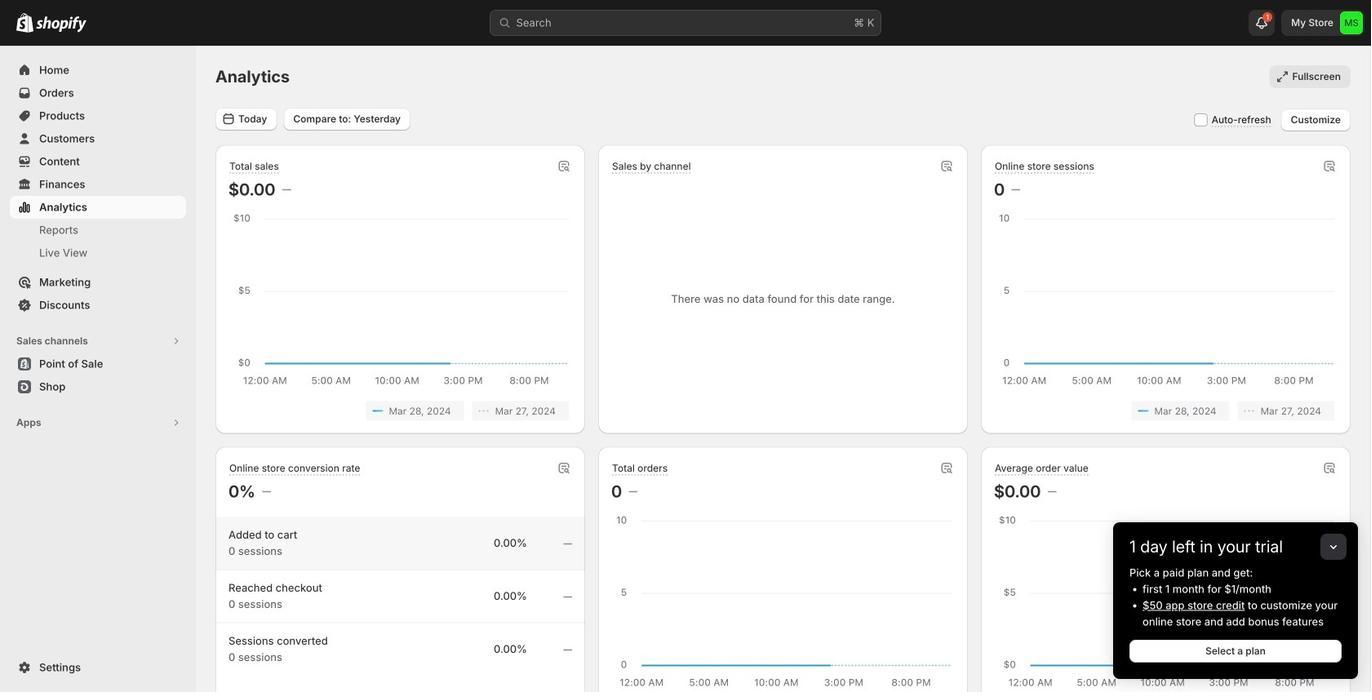 Task type: locate. For each thing, give the bounding box(es) containing it.
shopify image
[[16, 13, 33, 32], [36, 16, 87, 32]]

0 horizontal spatial shopify image
[[16, 13, 33, 32]]

0 horizontal spatial list
[[232, 401, 569, 421]]

list
[[232, 401, 569, 421], [998, 401, 1335, 421]]

1 horizontal spatial list
[[998, 401, 1335, 421]]



Task type: describe. For each thing, give the bounding box(es) containing it.
1 list from the left
[[232, 401, 569, 421]]

1 horizontal spatial shopify image
[[36, 16, 87, 32]]

my store image
[[1341, 11, 1364, 34]]

2 list from the left
[[998, 401, 1335, 421]]



Task type: vqa. For each thing, say whether or not it's contained in the screenshot.
product to the bottom
no



